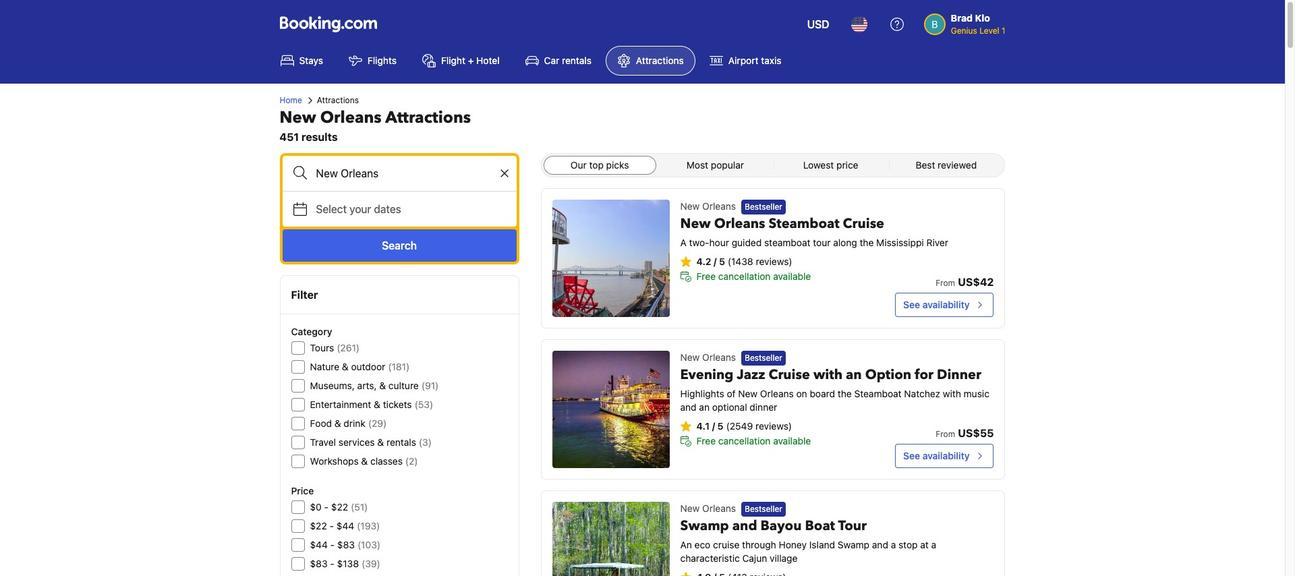 Task type: describe. For each thing, give the bounding box(es) containing it.
1 horizontal spatial $83
[[337, 539, 355, 551]]

new orleans attractions 451 results
[[280, 107, 471, 143]]

0 horizontal spatial $44
[[310, 539, 328, 551]]

the inside the evening jazz cruise with an option for dinner highlights of new orleans on board the steamboat natchez with music and an optional dinner
[[838, 388, 852, 400]]

for
[[915, 366, 934, 384]]

dates
[[374, 203, 401, 215]]

museums,
[[310, 380, 355, 391]]

food
[[310, 418, 332, 429]]

1 vertical spatial and
[[733, 517, 758, 535]]

1 vertical spatial swamp
[[838, 539, 870, 551]]

steamboat inside the new orleans steamboat cruise a two-hour guided steamboat tour along the mississippi river
[[769, 215, 840, 233]]

car rentals link
[[514, 46, 603, 76]]

new orleans steamboat cruise a two-hour guided steamboat tour along the mississippi river
[[681, 215, 949, 249]]

new orleans for swamp
[[681, 503, 736, 514]]

- for $83
[[330, 558, 335, 570]]

(2549
[[727, 421, 753, 432]]

stays link
[[269, 46, 335, 76]]

& right the arts,
[[379, 380, 386, 391]]

klo
[[976, 12, 991, 24]]

5 for evening
[[718, 421, 724, 432]]

your account menu brad klo genius level 1 element
[[924, 6, 1011, 37]]

free cancellation available for orleans
[[697, 271, 811, 282]]

cruise inside the new orleans steamboat cruise a two-hour guided steamboat tour along the mississippi river
[[843, 215, 885, 233]]

top
[[589, 159, 604, 171]]

a
[[681, 237, 687, 249]]

(181)
[[388, 361, 410, 373]]

steamboat
[[765, 237, 811, 249]]

free for evening
[[697, 435, 716, 447]]

on
[[797, 388, 808, 400]]

drink
[[344, 418, 366, 429]]

cruise inside the evening jazz cruise with an option for dinner highlights of new orleans on board the steamboat natchez with music and an optional dinner
[[769, 366, 810, 384]]

new inside the evening jazz cruise with an option for dinner highlights of new orleans on board the steamboat natchez with music and an optional dinner
[[738, 388, 758, 400]]

brad klo genius level 1
[[951, 12, 1006, 36]]

hour
[[710, 237, 729, 249]]

from us$55
[[936, 427, 994, 439]]

and inside the evening jazz cruise with an option for dinner highlights of new orleans on board the steamboat natchez with music and an optional dinner
[[681, 402, 697, 413]]

tour
[[813, 237, 831, 249]]

search button
[[282, 229, 517, 262]]

services
[[339, 437, 375, 448]]

orleans up hour
[[703, 200, 736, 212]]

1 a from the left
[[891, 539, 896, 551]]

1 vertical spatial attractions
[[317, 95, 359, 105]]

2 a from the left
[[932, 539, 937, 551]]

$0 - $22 (51)
[[310, 501, 368, 513]]

0 vertical spatial swamp
[[681, 517, 729, 535]]

$138
[[337, 558, 359, 570]]

(39)
[[362, 558, 380, 570]]

us$42
[[958, 276, 994, 288]]

arts,
[[357, 380, 377, 391]]

orleans inside new orleans attractions 451 results
[[320, 107, 382, 129]]

4.1
[[697, 421, 710, 432]]

price
[[837, 159, 859, 171]]

booking.com image
[[280, 16, 377, 32]]

of
[[727, 388, 736, 400]]

museums, arts, & culture (91)
[[310, 380, 439, 391]]

along
[[834, 237, 857, 249]]

flight
[[441, 55, 466, 66]]

taxis
[[761, 55, 782, 66]]

swamp and bayou boat tour image
[[552, 502, 670, 576]]

(51)
[[351, 501, 368, 513]]

brad
[[951, 12, 973, 24]]

car rentals
[[544, 55, 592, 66]]

attractions inside attractions link
[[636, 55, 684, 66]]

/ for new
[[714, 256, 717, 267]]

category
[[291, 326, 332, 337]]

your
[[350, 203, 371, 215]]

airport taxis link
[[698, 46, 793, 76]]

filter
[[291, 289, 318, 301]]

genius
[[951, 26, 978, 36]]

451
[[280, 131, 299, 143]]

the inside the new orleans steamboat cruise a two-hour guided steamboat tour along the mississippi river
[[860, 237, 874, 249]]

hotel
[[477, 55, 500, 66]]

(29)
[[368, 418, 387, 429]]

culture
[[389, 380, 419, 391]]

flight + hotel link
[[411, 46, 511, 76]]

workshops & classes (2)
[[310, 456, 418, 467]]

1 vertical spatial an
[[699, 402, 710, 413]]

new orleans for evening
[[681, 352, 736, 363]]

travel services & rentals (3)
[[310, 437, 432, 448]]

at
[[921, 539, 929, 551]]

new up an
[[681, 503, 700, 514]]

entertainment
[[310, 399, 371, 410]]

lowest
[[804, 159, 834, 171]]

mississippi
[[877, 237, 924, 249]]

(91)
[[422, 380, 439, 391]]

orleans inside the evening jazz cruise with an option for dinner highlights of new orleans on board the steamboat natchez with music and an optional dinner
[[760, 388, 794, 400]]

car
[[544, 55, 560, 66]]

bestseller for orleans
[[745, 202, 783, 212]]

workshops
[[310, 456, 359, 467]]

through
[[742, 539, 777, 551]]

our top picks
[[571, 159, 629, 171]]

steamboat inside the evening jazz cruise with an option for dinner highlights of new orleans on board the steamboat natchez with music and an optional dinner
[[855, 388, 902, 400]]

(261)
[[337, 342, 360, 354]]

popular
[[711, 159, 744, 171]]

orleans up cruise
[[703, 503, 736, 514]]

reviews) for steamboat
[[756, 256, 793, 267]]

Where are you going? search field
[[282, 156, 517, 191]]

new orleans for new
[[681, 200, 736, 212]]



Task type: vqa. For each thing, say whether or not it's contained in the screenshot.
the rightmost this
no



Task type: locate. For each thing, give the bounding box(es) containing it.
- for $44
[[330, 539, 335, 551]]

free cancellation available for jazz
[[697, 435, 811, 447]]

5 right 4.2
[[719, 256, 725, 267]]

1 vertical spatial reviews)
[[756, 421, 792, 432]]

and down highlights
[[681, 402, 697, 413]]

4.2
[[697, 256, 712, 267]]

rentals right car
[[562, 55, 592, 66]]

new up the evening at right
[[681, 352, 700, 363]]

with down dinner
[[943, 388, 962, 400]]

2 from from the top
[[936, 429, 956, 439]]

availability down from us$42
[[923, 299, 970, 310]]

flights
[[368, 55, 397, 66]]

1 horizontal spatial a
[[932, 539, 937, 551]]

from us$42
[[936, 276, 994, 288]]

$83 - $138 (39)
[[310, 558, 380, 570]]

new orleans up the eco
[[681, 503, 736, 514]]

- right $0
[[324, 501, 329, 513]]

characteristic
[[681, 553, 740, 564]]

available down steamboat
[[773, 271, 811, 282]]

the
[[860, 237, 874, 249], [838, 388, 852, 400]]

the right along at top
[[860, 237, 874, 249]]

bestseller up guided
[[745, 202, 783, 212]]

- left the $138 on the left bottom of the page
[[330, 558, 335, 570]]

$83
[[337, 539, 355, 551], [310, 558, 328, 570]]

2 bestseller from the top
[[745, 353, 783, 363]]

a left stop
[[891, 539, 896, 551]]

tickets
[[383, 399, 412, 410]]

tour
[[838, 517, 867, 535]]

stop
[[899, 539, 918, 551]]

cancellation down 4.2 / 5 (1438 reviews)
[[719, 271, 771, 282]]

(53)
[[415, 399, 433, 410]]

guided
[[732, 237, 762, 249]]

1 availability from the top
[[923, 299, 970, 310]]

0 vertical spatial see availability
[[904, 299, 970, 310]]

0 horizontal spatial a
[[891, 539, 896, 551]]

2 vertical spatial and
[[872, 539, 889, 551]]

+
[[468, 55, 474, 66]]

highlights
[[681, 388, 725, 400]]

honey
[[779, 539, 807, 551]]

$44 - $83 (103)
[[310, 539, 381, 551]]

most
[[687, 159, 709, 171]]

two-
[[689, 237, 710, 249]]

0 vertical spatial available
[[773, 271, 811, 282]]

from inside from us$42
[[936, 278, 956, 288]]

available for cruise
[[773, 435, 811, 447]]

free for new
[[697, 271, 716, 282]]

0 horizontal spatial swamp
[[681, 517, 729, 535]]

& left drink
[[335, 418, 341, 429]]

/ right 4.2
[[714, 256, 717, 267]]

1 horizontal spatial with
[[943, 388, 962, 400]]

new orleans steamboat cruise image
[[552, 200, 670, 317]]

reviewed
[[938, 159, 977, 171]]

1 vertical spatial see availability
[[904, 450, 970, 462]]

0 horizontal spatial and
[[681, 402, 697, 413]]

2 vertical spatial bestseller
[[745, 504, 783, 514]]

1 vertical spatial from
[[936, 429, 956, 439]]

from for new orleans steamboat cruise
[[936, 278, 956, 288]]

usd
[[807, 18, 830, 30]]

from inside from us$55
[[936, 429, 956, 439]]

0 vertical spatial an
[[846, 366, 862, 384]]

1 horizontal spatial $22
[[331, 501, 348, 513]]

0 vertical spatial rentals
[[562, 55, 592, 66]]

1 vertical spatial with
[[943, 388, 962, 400]]

orleans up the results
[[320, 107, 382, 129]]

1 horizontal spatial swamp
[[838, 539, 870, 551]]

see for with
[[904, 450, 920, 462]]

0 vertical spatial the
[[860, 237, 874, 249]]

& for tickets
[[374, 399, 381, 410]]

see availability for new orleans steamboat cruise
[[904, 299, 970, 310]]

0 horizontal spatial $83
[[310, 558, 328, 570]]

new inside new orleans attractions 451 results
[[280, 107, 316, 129]]

1 cancellation from the top
[[719, 271, 771, 282]]

from left "us$55"
[[936, 429, 956, 439]]

from
[[936, 278, 956, 288], [936, 429, 956, 439]]

1 vertical spatial /
[[712, 421, 715, 432]]

1 horizontal spatial attractions
[[385, 107, 471, 129]]

1 vertical spatial free cancellation available
[[697, 435, 811, 447]]

rentals
[[562, 55, 592, 66], [387, 437, 416, 448]]

(103)
[[358, 539, 381, 551]]

most popular
[[687, 159, 744, 171]]

1 vertical spatial bestseller
[[745, 353, 783, 363]]

available down dinner
[[773, 435, 811, 447]]

1 vertical spatial the
[[838, 388, 852, 400]]

from for evening jazz cruise with an option for dinner
[[936, 429, 956, 439]]

swamp up the eco
[[681, 517, 729, 535]]

village
[[770, 553, 798, 564]]

2 reviews) from the top
[[756, 421, 792, 432]]

stays
[[299, 55, 323, 66]]

1 vertical spatial cancellation
[[719, 435, 771, 447]]

jazz
[[737, 366, 766, 384]]

from left us$42
[[936, 278, 956, 288]]

cancellation down 4.1 / 5 (2549 reviews)
[[719, 435, 771, 447]]

availability for evening jazz cruise with an option for dinner
[[923, 450, 970, 462]]

2 vertical spatial new orleans
[[681, 503, 736, 514]]

reviews) down dinner
[[756, 421, 792, 432]]

0 vertical spatial bestseller
[[745, 202, 783, 212]]

1 vertical spatial availability
[[923, 450, 970, 462]]

free cancellation available
[[697, 271, 811, 282], [697, 435, 811, 447]]

1 vertical spatial steamboat
[[855, 388, 902, 400]]

swamp down tour
[[838, 539, 870, 551]]

orleans up dinner
[[760, 388, 794, 400]]

free down 4.2
[[697, 271, 716, 282]]

0 vertical spatial $22
[[331, 501, 348, 513]]

- for $22
[[330, 520, 334, 532]]

& for outdoor
[[342, 361, 349, 373]]

0 vertical spatial free
[[697, 271, 716, 282]]

$44 up "$44 - $83 (103)"
[[337, 520, 354, 532]]

2 vertical spatial attractions
[[385, 107, 471, 129]]

bayou
[[761, 517, 802, 535]]

cancellation
[[719, 271, 771, 282], [719, 435, 771, 447]]

natchez
[[905, 388, 941, 400]]

$83 left the $138 on the left bottom of the page
[[310, 558, 328, 570]]

0 horizontal spatial attractions
[[317, 95, 359, 105]]

attractions inside new orleans attractions 451 results
[[385, 107, 471, 129]]

new orleans up two-
[[681, 200, 736, 212]]

reviews) for cruise
[[756, 421, 792, 432]]

new up a
[[681, 200, 700, 212]]

$83 up the $83 - $138 (39)
[[337, 539, 355, 551]]

1 vertical spatial free
[[697, 435, 716, 447]]

2 free from the top
[[697, 435, 716, 447]]

classes
[[370, 456, 403, 467]]

0 vertical spatial attractions
[[636, 55, 684, 66]]

1 vertical spatial cruise
[[769, 366, 810, 384]]

1 from from the top
[[936, 278, 956, 288]]

& down (261)
[[342, 361, 349, 373]]

0 vertical spatial new orleans
[[681, 200, 736, 212]]

see availability for evening jazz cruise with an option for dinner
[[904, 450, 970, 462]]

1
[[1002, 26, 1006, 36]]

0 horizontal spatial the
[[838, 388, 852, 400]]

1 vertical spatial available
[[773, 435, 811, 447]]

travel
[[310, 437, 336, 448]]

steamboat down the option
[[855, 388, 902, 400]]

tours (261)
[[310, 342, 360, 354]]

/ for evening
[[712, 421, 715, 432]]

outdoor
[[351, 361, 386, 373]]

a right at
[[932, 539, 937, 551]]

nature
[[310, 361, 339, 373]]

2 see from the top
[[904, 450, 920, 462]]

- down $22 - $44 (193)
[[330, 539, 335, 551]]

new down home
[[280, 107, 316, 129]]

5
[[719, 256, 725, 267], [718, 421, 724, 432]]

airport
[[729, 55, 759, 66]]

- down $0 - $22 (51)
[[330, 520, 334, 532]]

rentals up the (2)
[[387, 437, 416, 448]]

2 available from the top
[[773, 435, 811, 447]]

0 vertical spatial steamboat
[[769, 215, 840, 233]]

2 free cancellation available from the top
[[697, 435, 811, 447]]

evening jazz cruise with an option for dinner highlights of new orleans on board the steamboat natchez with music and an optional dinner
[[681, 366, 990, 413]]

$22 - $44 (193)
[[310, 520, 380, 532]]

(1438
[[728, 256, 754, 267]]

with up board
[[814, 366, 843, 384]]

evening jazz cruise with an option for dinner image
[[552, 351, 670, 468]]

1 vertical spatial $83
[[310, 558, 328, 570]]

and left stop
[[872, 539, 889, 551]]

0 vertical spatial free cancellation available
[[697, 271, 811, 282]]

evening
[[681, 366, 734, 384]]

& down the travel services & rentals (3)
[[361, 456, 368, 467]]

0 horizontal spatial an
[[699, 402, 710, 413]]

2 availability from the top
[[923, 450, 970, 462]]

1 reviews) from the top
[[756, 256, 793, 267]]

flight + hotel
[[441, 55, 500, 66]]

usd button
[[799, 8, 838, 40]]

cancellation for orleans
[[719, 271, 771, 282]]

an left the option
[[846, 366, 862, 384]]

cruise
[[713, 539, 740, 551]]

availability down from us$55
[[923, 450, 970, 462]]

2 cancellation from the top
[[719, 435, 771, 447]]

see availability down from us$55
[[904, 450, 970, 462]]

availability for new orleans steamboat cruise
[[923, 299, 970, 310]]

cajun
[[743, 553, 767, 564]]

board
[[810, 388, 835, 400]]

3 new orleans from the top
[[681, 503, 736, 514]]

1 horizontal spatial the
[[860, 237, 874, 249]]

see down mississippi at the right of the page
[[904, 299, 920, 310]]

see for cruise
[[904, 299, 920, 310]]

0 vertical spatial reviews)
[[756, 256, 793, 267]]

orleans up the evening at right
[[703, 352, 736, 363]]

1 horizontal spatial an
[[846, 366, 862, 384]]

cancellation for jazz
[[719, 435, 771, 447]]

bestseller for and
[[745, 504, 783, 514]]

5 right 4.1
[[718, 421, 724, 432]]

0 horizontal spatial with
[[814, 366, 843, 384]]

& up (29) in the left of the page
[[374, 399, 381, 410]]

1 bestseller from the top
[[745, 202, 783, 212]]

& for classes
[[361, 456, 368, 467]]

$44
[[337, 520, 354, 532], [310, 539, 328, 551]]

picks
[[606, 159, 629, 171]]

1 free from the top
[[697, 271, 716, 282]]

an
[[681, 539, 692, 551]]

dinner
[[750, 402, 778, 413]]

$44 down $22 - $44 (193)
[[310, 539, 328, 551]]

river
[[927, 237, 949, 249]]

1 vertical spatial $22
[[310, 520, 327, 532]]

$0
[[310, 501, 322, 513]]

best reviewed
[[916, 159, 977, 171]]

1 horizontal spatial rentals
[[562, 55, 592, 66]]

0 vertical spatial /
[[714, 256, 717, 267]]

see down natchez
[[904, 450, 920, 462]]

tours
[[310, 342, 334, 354]]

entertainment & tickets (53)
[[310, 399, 433, 410]]

a
[[891, 539, 896, 551], [932, 539, 937, 551]]

steamboat up steamboat
[[769, 215, 840, 233]]

cruise up along at top
[[843, 215, 885, 233]]

0 vertical spatial availability
[[923, 299, 970, 310]]

home
[[280, 95, 302, 105]]

level
[[980, 26, 1000, 36]]

optional
[[712, 402, 747, 413]]

1 vertical spatial 5
[[718, 421, 724, 432]]

& down (29) in the left of the page
[[377, 437, 384, 448]]

new right the of at the right bottom of page
[[738, 388, 758, 400]]

new up two-
[[681, 215, 711, 233]]

nature & outdoor (181)
[[310, 361, 410, 373]]

see
[[904, 299, 920, 310], [904, 450, 920, 462]]

$22 down $0
[[310, 520, 327, 532]]

reviews) down steamboat
[[756, 256, 793, 267]]

search
[[382, 240, 417, 252]]

us$55
[[958, 427, 994, 439]]

(2)
[[406, 456, 418, 467]]

0 vertical spatial cruise
[[843, 215, 885, 233]]

& for drink
[[335, 418, 341, 429]]

/ right 4.1
[[712, 421, 715, 432]]

flights link
[[337, 46, 408, 76]]

- for $0
[[324, 501, 329, 513]]

1 vertical spatial see
[[904, 450, 920, 462]]

see availability down from us$42
[[904, 299, 970, 310]]

0 vertical spatial $44
[[337, 520, 354, 532]]

1 available from the top
[[773, 271, 811, 282]]

3 bestseller from the top
[[745, 504, 783, 514]]

$22 up $22 - $44 (193)
[[331, 501, 348, 513]]

orleans inside the new orleans steamboat cruise a two-hour guided steamboat tour along the mississippi river
[[714, 215, 766, 233]]

available
[[773, 271, 811, 282], [773, 435, 811, 447]]

island
[[810, 539, 835, 551]]

select your dates
[[316, 203, 401, 215]]

music
[[964, 388, 990, 400]]

bestseller up jazz
[[745, 353, 783, 363]]

1 horizontal spatial $44
[[337, 520, 354, 532]]

1 see from the top
[[904, 299, 920, 310]]

an down highlights
[[699, 402, 710, 413]]

0 vertical spatial and
[[681, 402, 697, 413]]

free cancellation available down 4.1 / 5 (2549 reviews)
[[697, 435, 811, 447]]

/
[[714, 256, 717, 267], [712, 421, 715, 432]]

0 horizontal spatial $22
[[310, 520, 327, 532]]

free cancellation available down 4.2 / 5 (1438 reviews)
[[697, 271, 811, 282]]

4.2 / 5 (1438 reviews)
[[697, 256, 793, 267]]

best
[[916, 159, 936, 171]]

0 horizontal spatial rentals
[[387, 437, 416, 448]]

2 new orleans from the top
[[681, 352, 736, 363]]

1 free cancellation available from the top
[[697, 271, 811, 282]]

0 horizontal spatial cruise
[[769, 366, 810, 384]]

0 horizontal spatial steamboat
[[769, 215, 840, 233]]

orleans up guided
[[714, 215, 766, 233]]

2 horizontal spatial attractions
[[636, 55, 684, 66]]

5 for new
[[719, 256, 725, 267]]

new orleans up the evening at right
[[681, 352, 736, 363]]

1 horizontal spatial and
[[733, 517, 758, 535]]

0 vertical spatial 5
[[719, 256, 725, 267]]

bestseller for jazz
[[745, 353, 783, 363]]

available for steamboat
[[773, 271, 811, 282]]

new inside the new orleans steamboat cruise a two-hour guided steamboat tour along the mississippi river
[[681, 215, 711, 233]]

1 new orleans from the top
[[681, 200, 736, 212]]

cruise up on
[[769, 366, 810, 384]]

1 horizontal spatial steamboat
[[855, 388, 902, 400]]

1 see availability from the top
[[904, 299, 970, 310]]

an
[[846, 366, 862, 384], [699, 402, 710, 413]]

1 vertical spatial rentals
[[387, 437, 416, 448]]

2 horizontal spatial and
[[872, 539, 889, 551]]

0 vertical spatial from
[[936, 278, 956, 288]]

the right board
[[838, 388, 852, 400]]

and up through
[[733, 517, 758, 535]]

0 vertical spatial with
[[814, 366, 843, 384]]

0 vertical spatial $83
[[337, 539, 355, 551]]

free down 4.1
[[697, 435, 716, 447]]

1 horizontal spatial cruise
[[843, 215, 885, 233]]

1 vertical spatial new orleans
[[681, 352, 736, 363]]

option
[[866, 366, 912, 384]]

bestseller up bayou
[[745, 504, 783, 514]]

cruise
[[843, 215, 885, 233], [769, 366, 810, 384]]

0 vertical spatial cancellation
[[719, 271, 771, 282]]

2 see availability from the top
[[904, 450, 970, 462]]

1 vertical spatial $44
[[310, 539, 328, 551]]

0 vertical spatial see
[[904, 299, 920, 310]]

$22
[[331, 501, 348, 513], [310, 520, 327, 532]]



